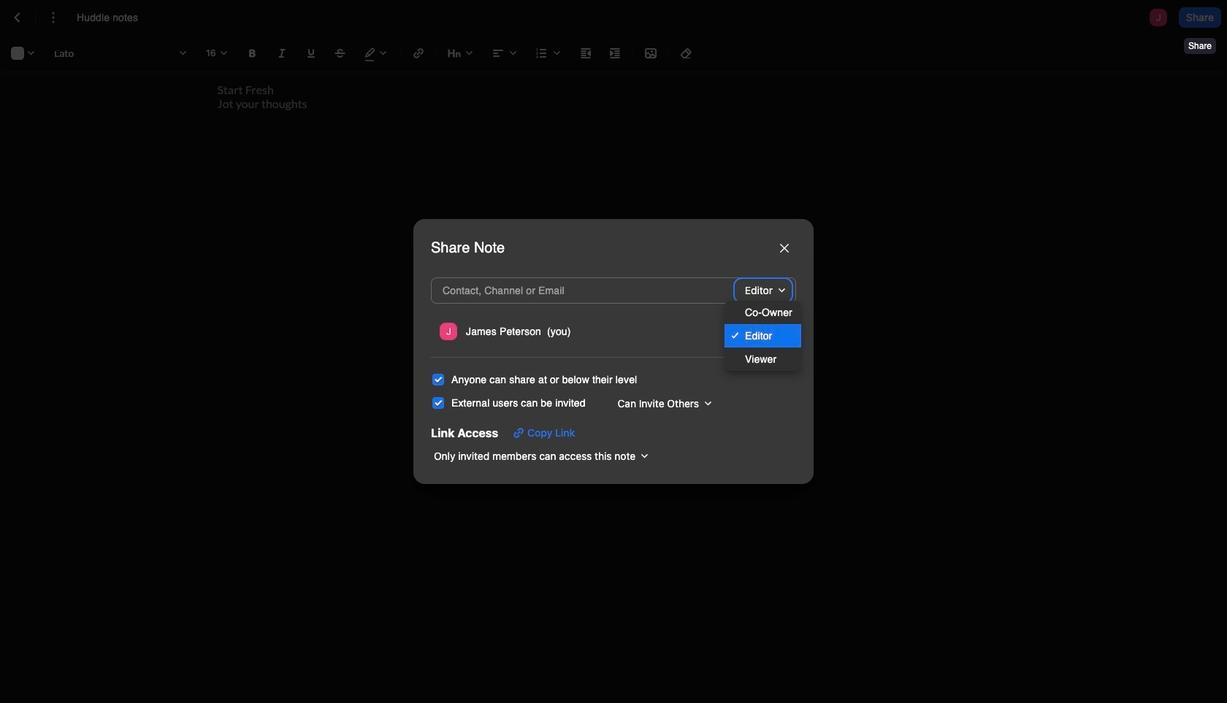 Task type: locate. For each thing, give the bounding box(es) containing it.
menu item for copy link image
[[437, 319, 790, 345]]

option
[[725, 301, 801, 324], [725, 348, 801, 371]]

None text field
[[77, 10, 153, 25]]

close image
[[780, 244, 789, 253], [780, 244, 789, 253]]

bold image
[[244, 45, 262, 62]]

dialog
[[414, 219, 814, 484], [414, 219, 814, 484]]

link image
[[410, 45, 427, 62]]

menu item for copy link icon
[[437, 319, 790, 345]]

None field
[[736, 281, 790, 301]]

james peterson image
[[440, 323, 457, 341]]

permission image for copy link icon's menu item
[[730, 322, 788, 342]]

insert image image
[[642, 45, 660, 62]]

underline image
[[302, 45, 320, 62]]

permission image for menu item related to copy link image
[[730, 322, 788, 342]]

tooltip
[[1183, 28, 1218, 56]]

italic image
[[273, 45, 291, 62]]

list box
[[725, 301, 801, 371]]

2 option from the top
[[725, 348, 801, 371]]

1 vertical spatial option
[[725, 348, 801, 371]]

0 vertical spatial option
[[725, 301, 801, 324]]

permission image
[[736, 281, 790, 301], [730, 322, 788, 342], [730, 322, 788, 342]]

menu item
[[437, 319, 790, 345], [437, 319, 790, 345]]

close image for copy link image
[[780, 244, 789, 253]]



Task type: describe. For each thing, give the bounding box(es) containing it.
1 option from the top
[[725, 301, 801, 324]]

close image for copy link icon
[[780, 244, 789, 253]]

increase indent image
[[606, 45, 624, 62]]

james peterson image
[[440, 323, 457, 341]]

decrease indent image
[[577, 45, 595, 62]]

copy link image
[[510, 424, 528, 442]]

copy link image
[[510, 424, 528, 442]]

clear style image
[[678, 45, 696, 62]]

strikethrough image
[[332, 45, 349, 62]]

all notes image
[[9, 9, 26, 26]]



Task type: vqa. For each thing, say whether or not it's contained in the screenshot.
DATE RANGE PICKER START field
no



